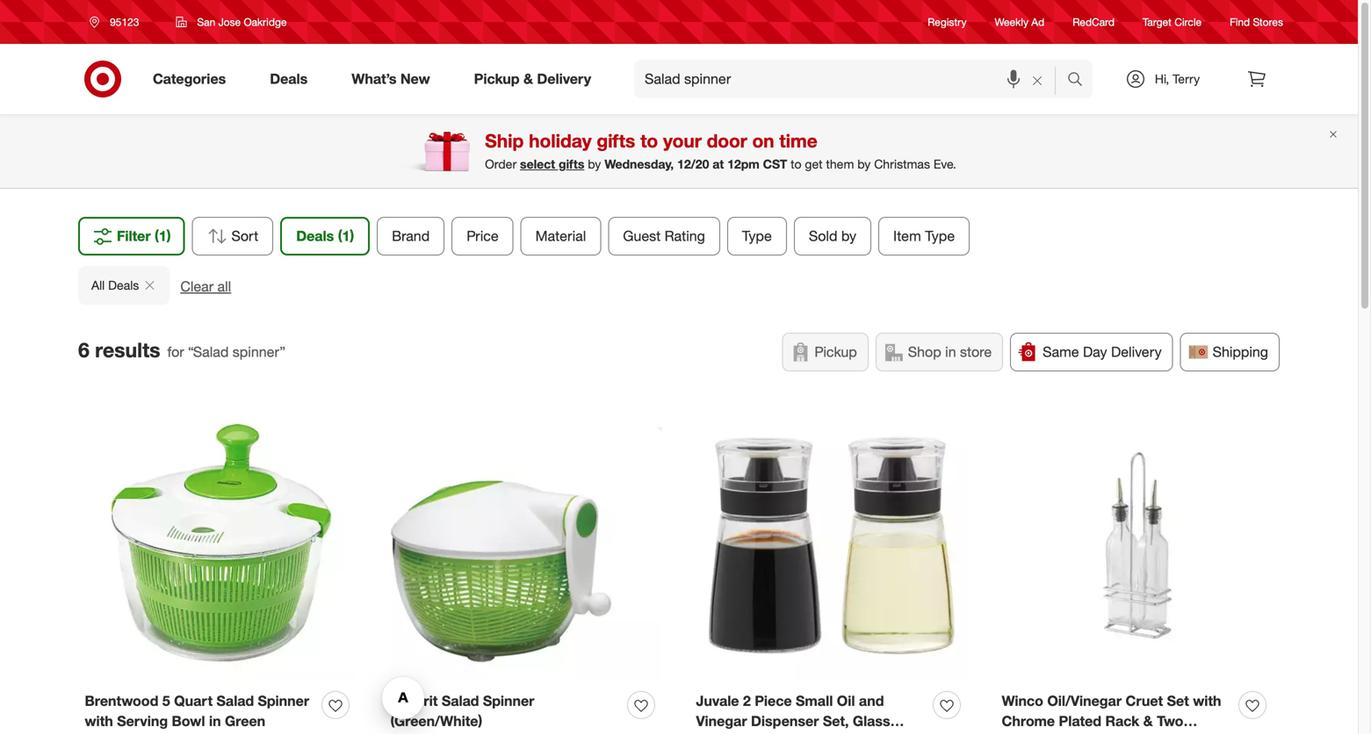 Task type: vqa. For each thing, say whether or not it's contained in the screenshot.
Target: Expect More. Pay Less. image
no



Task type: locate. For each thing, give the bounding box(es) containing it.
deals right 'all'
[[108, 278, 139, 293]]

(1)
[[155, 228, 171, 245], [338, 228, 354, 245]]

clear all
[[180, 278, 231, 295]]

oil/vinegar
[[1048, 693, 1122, 710]]

0 vertical spatial to
[[641, 130, 658, 152]]

by right them
[[858, 157, 871, 172]]

pickup inside button
[[815, 344, 857, 361]]

type
[[742, 228, 772, 245], [925, 228, 955, 245]]

with
[[1193, 693, 1222, 710], [85, 713, 113, 730]]

pickup & delivery
[[474, 70, 591, 87]]

0 horizontal spatial salad
[[217, 693, 254, 710]]

what's
[[352, 70, 397, 87]]

starfrit salad spinner (green/white)
[[391, 693, 535, 730]]

0 vertical spatial deals
[[270, 70, 308, 87]]

deals link
[[255, 60, 330, 98]]

price button
[[452, 217, 514, 256]]

what's new link
[[337, 60, 452, 98]]

0 vertical spatial delivery
[[537, 70, 591, 87]]

shop in store button
[[876, 333, 1003, 372]]

(1) inside button
[[155, 228, 171, 245]]

2 (1) from the left
[[338, 228, 354, 245]]

0 horizontal spatial pickup
[[474, 70, 520, 87]]

salad
[[217, 693, 254, 710], [442, 693, 479, 710]]

christmas
[[874, 157, 930, 172]]

12pm
[[728, 157, 760, 172]]

deals
[[270, 70, 308, 87], [296, 228, 334, 245], [108, 278, 139, 293]]

1 (1) from the left
[[155, 228, 171, 245]]

salad inside the starfrit salad spinner (green/white)
[[442, 693, 479, 710]]

with down brentwood
[[85, 713, 113, 730]]

to up wednesday,
[[641, 130, 658, 152]]

2 salad from the left
[[442, 693, 479, 710]]

1 type from the left
[[742, 228, 772, 245]]

with inside winco oil/vinegar cruet set with chrome plated rack & two bottles, 16 oz
[[1193, 693, 1222, 710]]

filter (1)
[[117, 228, 171, 245]]

type inside button
[[742, 228, 772, 245]]

target circle link
[[1143, 14, 1202, 29]]

1 horizontal spatial with
[[1193, 693, 1222, 710]]

spinner"
[[233, 344, 286, 361]]

type right the "item" at the right of the page
[[925, 228, 955, 245]]

gifts down 'holiday'
[[559, 157, 585, 172]]

by down 'holiday'
[[588, 157, 601, 172]]

1 spinner from the left
[[258, 693, 309, 710]]

with inside brentwood 5 quart salad spinner with serving bowl in green
[[85, 713, 113, 730]]

winco
[[1002, 693, 1044, 710]]

hi, terry
[[1155, 71, 1200, 87]]

0 vertical spatial with
[[1193, 693, 1222, 710]]

with right set
[[1193, 693, 1222, 710]]

0 vertical spatial gifts
[[597, 130, 635, 152]]

deals down "oakridge"
[[270, 70, 308, 87]]

starfrit salad spinner (green/white) image
[[391, 410, 662, 681], [391, 410, 662, 681]]

(1) right filter at left top
[[155, 228, 171, 245]]

(1) left brand
[[338, 228, 354, 245]]

0 vertical spatial pickup
[[474, 70, 520, 87]]

brentwood 5 quart salad spinner with serving bowl in green image
[[85, 410, 356, 681], [85, 410, 356, 681]]

1 salad from the left
[[217, 693, 254, 710]]

0 horizontal spatial with
[[85, 713, 113, 730]]

bottles,
[[1002, 733, 1053, 734]]

material button
[[521, 217, 601, 256]]

all
[[217, 278, 231, 295]]

gifts up wednesday,
[[597, 130, 635, 152]]

& down cruet
[[1144, 713, 1153, 730]]

by inside sold by button
[[842, 228, 857, 245]]

0 horizontal spatial delivery
[[537, 70, 591, 87]]

in
[[945, 344, 956, 361], [209, 713, 221, 730]]

1 vertical spatial delivery
[[1111, 344, 1162, 361]]

2 spinner from the left
[[483, 693, 535, 710]]

1 vertical spatial in
[[209, 713, 221, 730]]

delivery for same day delivery
[[1111, 344, 1162, 361]]

0 horizontal spatial (1)
[[155, 228, 171, 245]]

0 horizontal spatial in
[[209, 713, 221, 730]]

winco oil/vinegar cruet set with chrome plated rack & two bottles, 16 oz
[[1002, 693, 1222, 734]]

in right bowl
[[209, 713, 221, 730]]

item
[[894, 228, 921, 245]]

6 results for "salad spinner"
[[78, 338, 286, 363]]

1 horizontal spatial in
[[945, 344, 956, 361]]

salad up the (green/white)
[[442, 693, 479, 710]]

quart
[[174, 693, 213, 710]]

1 horizontal spatial (1)
[[338, 228, 354, 245]]

cst
[[763, 157, 787, 172]]

1 vertical spatial to
[[791, 157, 802, 172]]

(1) for filter (1)
[[155, 228, 171, 245]]

spinner inside brentwood 5 quart salad spinner with serving bowl in green
[[258, 693, 309, 710]]

find stores
[[1230, 15, 1284, 28]]

salad up green
[[217, 693, 254, 710]]

delivery for pickup & delivery
[[537, 70, 591, 87]]

5
[[162, 693, 170, 710]]

shipping
[[1213, 344, 1269, 361]]

circle
[[1175, 15, 1202, 28]]

1 vertical spatial pickup
[[815, 344, 857, 361]]

redcard
[[1073, 15, 1115, 28]]

registry
[[928, 15, 967, 28]]

1 vertical spatial with
[[85, 713, 113, 730]]

target circle
[[1143, 15, 1202, 28]]

delivery up 'holiday'
[[537, 70, 591, 87]]

1 horizontal spatial type
[[925, 228, 955, 245]]

new
[[401, 70, 430, 87]]

0 horizontal spatial to
[[641, 130, 658, 152]]

2 vertical spatial deals
[[108, 278, 139, 293]]

2 type from the left
[[925, 228, 955, 245]]

1 vertical spatial &
[[1144, 713, 1153, 730]]

1 horizontal spatial gifts
[[597, 130, 635, 152]]

get
[[805, 157, 823, 172]]

1 horizontal spatial spinner
[[483, 693, 535, 710]]

1 vertical spatial deals
[[296, 228, 334, 245]]

1 horizontal spatial delivery
[[1111, 344, 1162, 361]]

clear
[[180, 278, 214, 295]]

type left sold
[[742, 228, 772, 245]]

1 vertical spatial gifts
[[559, 157, 585, 172]]

jose
[[218, 15, 241, 29]]

in left store on the right top
[[945, 344, 956, 361]]

pickup
[[474, 70, 520, 87], [815, 344, 857, 361]]

0 horizontal spatial spinner
[[258, 693, 309, 710]]

by right sold
[[842, 228, 857, 245]]

cruet
[[1126, 693, 1163, 710]]

oz
[[1077, 733, 1093, 734]]

&
[[524, 70, 533, 87], [1144, 713, 1153, 730]]

serving
[[117, 713, 168, 730]]

deals for deals
[[270, 70, 308, 87]]

to left 'get'
[[791, 157, 802, 172]]

0 horizontal spatial type
[[742, 228, 772, 245]]

1 horizontal spatial by
[[842, 228, 857, 245]]

0 horizontal spatial gifts
[[559, 157, 585, 172]]

0 vertical spatial in
[[945, 344, 956, 361]]

plated
[[1059, 713, 1102, 730]]

spinner
[[258, 693, 309, 710], [483, 693, 535, 710]]

0 vertical spatial &
[[524, 70, 533, 87]]

sort button
[[192, 217, 273, 256]]

& up ship
[[524, 70, 533, 87]]

target
[[1143, 15, 1172, 28]]

delivery
[[537, 70, 591, 87], [1111, 344, 1162, 361]]

delivery right day
[[1111, 344, 1162, 361]]

(1) for deals (1)
[[338, 228, 354, 245]]

winco oil/vinegar cruet set with chrome plated rack & two bottles, 16 oz image
[[1002, 410, 1274, 681]]

all deals button
[[78, 266, 170, 305]]

pickup button
[[782, 333, 869, 372]]

juvale 2 piece small oil and vinegar dispenser set, glass cruet bottles with no drip tops for salad dressing, balsamic, soy sauce, 5.5 oz image
[[696, 410, 968, 681], [696, 410, 968, 681]]

all
[[91, 278, 105, 293]]

deals right the "sort" at top left
[[296, 228, 334, 245]]

gifts
[[597, 130, 635, 152], [559, 157, 585, 172]]

1 horizontal spatial pickup
[[815, 344, 857, 361]]

shipping button
[[1180, 333, 1280, 372]]

type inside button
[[925, 228, 955, 245]]

1 horizontal spatial to
[[791, 157, 802, 172]]

1 horizontal spatial &
[[1144, 713, 1153, 730]]

store
[[960, 344, 992, 361]]

deals inside button
[[108, 278, 139, 293]]

delivery inside button
[[1111, 344, 1162, 361]]

1 horizontal spatial salad
[[442, 693, 479, 710]]

filter
[[117, 228, 151, 245]]



Task type: describe. For each thing, give the bounding box(es) containing it.
wednesday,
[[605, 157, 674, 172]]

weekly
[[995, 15, 1029, 28]]

item type button
[[879, 217, 970, 256]]

rack
[[1106, 713, 1140, 730]]

winco oil/vinegar cruet set with chrome plated rack & two bottles, 16 oz link
[[1002, 691, 1232, 734]]

starfrit salad spinner (green/white) link
[[391, 691, 621, 732]]

6
[[78, 338, 89, 363]]

your
[[663, 130, 702, 152]]

chrome
[[1002, 713, 1055, 730]]

same
[[1043, 344, 1079, 361]]

spinner inside the starfrit salad spinner (green/white)
[[483, 693, 535, 710]]

pickup for pickup & delivery
[[474, 70, 520, 87]]

at
[[713, 157, 724, 172]]

type button
[[727, 217, 787, 256]]

brentwood 5 quart salad spinner with serving bowl in green
[[85, 693, 309, 730]]

(green/white)
[[391, 713, 482, 730]]

same day delivery button
[[1011, 333, 1173, 372]]

oakridge
[[244, 15, 287, 29]]

bowl
[[172, 713, 205, 730]]

results
[[95, 338, 160, 363]]

What can we help you find? suggestions appear below search field
[[634, 60, 1072, 98]]

all deals
[[91, 278, 139, 293]]

san
[[197, 15, 215, 29]]

holiday
[[529, 130, 592, 152]]

search
[[1060, 72, 1102, 89]]

sold by
[[809, 228, 857, 245]]

2 horizontal spatial by
[[858, 157, 871, 172]]

same day delivery
[[1043, 344, 1162, 361]]

select
[[520, 157, 555, 172]]

brentwood 5 quart salad spinner with serving bowl in green link
[[85, 691, 315, 732]]

ship holiday gifts to your door on time order select gifts by wednesday, 12/20 at 12pm cst to get them by christmas eve.
[[485, 130, 957, 172]]

brand button
[[377, 217, 445, 256]]

deals for deals (1)
[[296, 228, 334, 245]]

weekly ad link
[[995, 14, 1045, 29]]

ship
[[485, 130, 524, 152]]

in inside button
[[945, 344, 956, 361]]

eve.
[[934, 157, 957, 172]]

item type
[[894, 228, 955, 245]]

starfrit
[[391, 693, 438, 710]]

16
[[1057, 733, 1073, 734]]

weekly ad
[[995, 15, 1045, 28]]

search button
[[1060, 60, 1102, 102]]

guest rating
[[623, 228, 705, 245]]

shop
[[908, 344, 942, 361]]

time
[[780, 130, 818, 152]]

pickup for pickup
[[815, 344, 857, 361]]

san jose oakridge
[[197, 15, 287, 29]]

guest
[[623, 228, 661, 245]]

on
[[753, 130, 774, 152]]

order
[[485, 157, 517, 172]]

day
[[1083, 344, 1108, 361]]

salad inside brentwood 5 quart salad spinner with serving bowl in green
[[217, 693, 254, 710]]

0 horizontal spatial &
[[524, 70, 533, 87]]

deals (1)
[[296, 228, 354, 245]]

filter (1) button
[[78, 217, 185, 256]]

categories link
[[138, 60, 248, 98]]

95123
[[110, 15, 139, 29]]

rating
[[665, 228, 705, 245]]

95123 button
[[78, 6, 158, 38]]

clear all button
[[180, 277, 231, 297]]

hi,
[[1155, 71, 1170, 87]]

terry
[[1173, 71, 1200, 87]]

green
[[225, 713, 265, 730]]

12/20
[[677, 157, 709, 172]]

shop in store
[[908, 344, 992, 361]]

registry link
[[928, 14, 967, 29]]

set
[[1167, 693, 1189, 710]]

pickup & delivery link
[[459, 60, 613, 98]]

them
[[826, 157, 854, 172]]

two
[[1157, 713, 1184, 730]]

redcard link
[[1073, 14, 1115, 29]]

in inside brentwood 5 quart salad spinner with serving bowl in green
[[209, 713, 221, 730]]

guest rating button
[[608, 217, 720, 256]]

find
[[1230, 15, 1250, 28]]

for
[[167, 344, 184, 361]]

sold
[[809, 228, 838, 245]]

& inside winco oil/vinegar cruet set with chrome plated rack & two bottles, 16 oz
[[1144, 713, 1153, 730]]

brand
[[392, 228, 430, 245]]

san jose oakridge button
[[165, 6, 298, 38]]

sold by button
[[794, 217, 872, 256]]

0 horizontal spatial by
[[588, 157, 601, 172]]

find stores link
[[1230, 14, 1284, 29]]

price
[[467, 228, 499, 245]]



